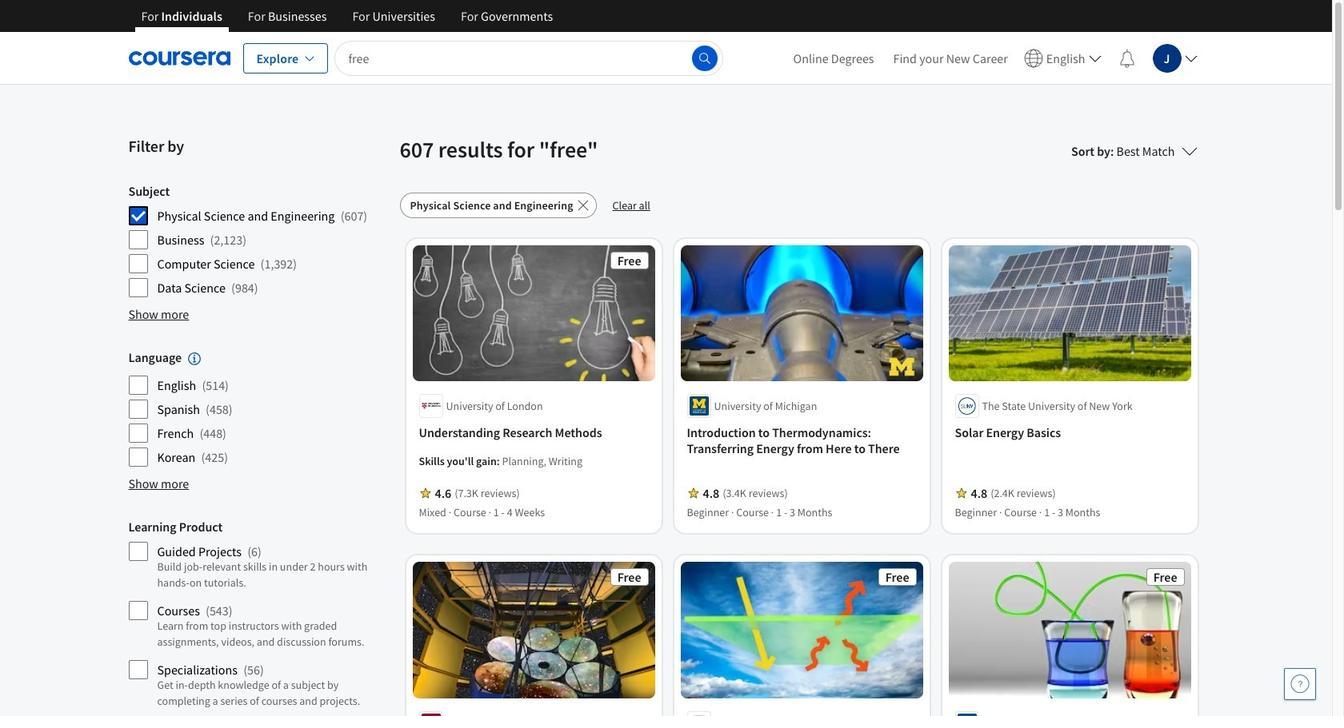 Task type: describe. For each thing, give the bounding box(es) containing it.
help center image
[[1291, 675, 1310, 695]]

3 group from the top
[[128, 519, 390, 717]]

What do you want to learn? text field
[[335, 40, 723, 76]]

information about this filter group image
[[188, 353, 201, 366]]

banner navigation
[[128, 0, 566, 44]]

1 group from the top
[[128, 183, 390, 298]]

2 group from the top
[[128, 350, 390, 468]]



Task type: locate. For each thing, give the bounding box(es) containing it.
0 vertical spatial group
[[128, 183, 390, 298]]

menu
[[784, 32, 1204, 84]]

coursera image
[[128, 45, 230, 71]]

2 (4.8 stars) element from the left
[[971, 486, 988, 502]]

group
[[128, 183, 390, 298], [128, 350, 390, 468], [128, 519, 390, 717]]

1 vertical spatial group
[[128, 350, 390, 468]]

(4.8 stars) element
[[703, 486, 719, 502], [971, 486, 988, 502]]

1 horizontal spatial (4.8 stars) element
[[971, 486, 988, 502]]

(4.6 stars) element
[[435, 486, 451, 502]]

None search field
[[335, 40, 723, 76]]

1 (4.8 stars) element from the left
[[703, 486, 719, 502]]

2 vertical spatial group
[[128, 519, 390, 717]]

0 horizontal spatial (4.8 stars) element
[[703, 486, 719, 502]]



Task type: vqa. For each thing, say whether or not it's contained in the screenshot.
equipped
no



